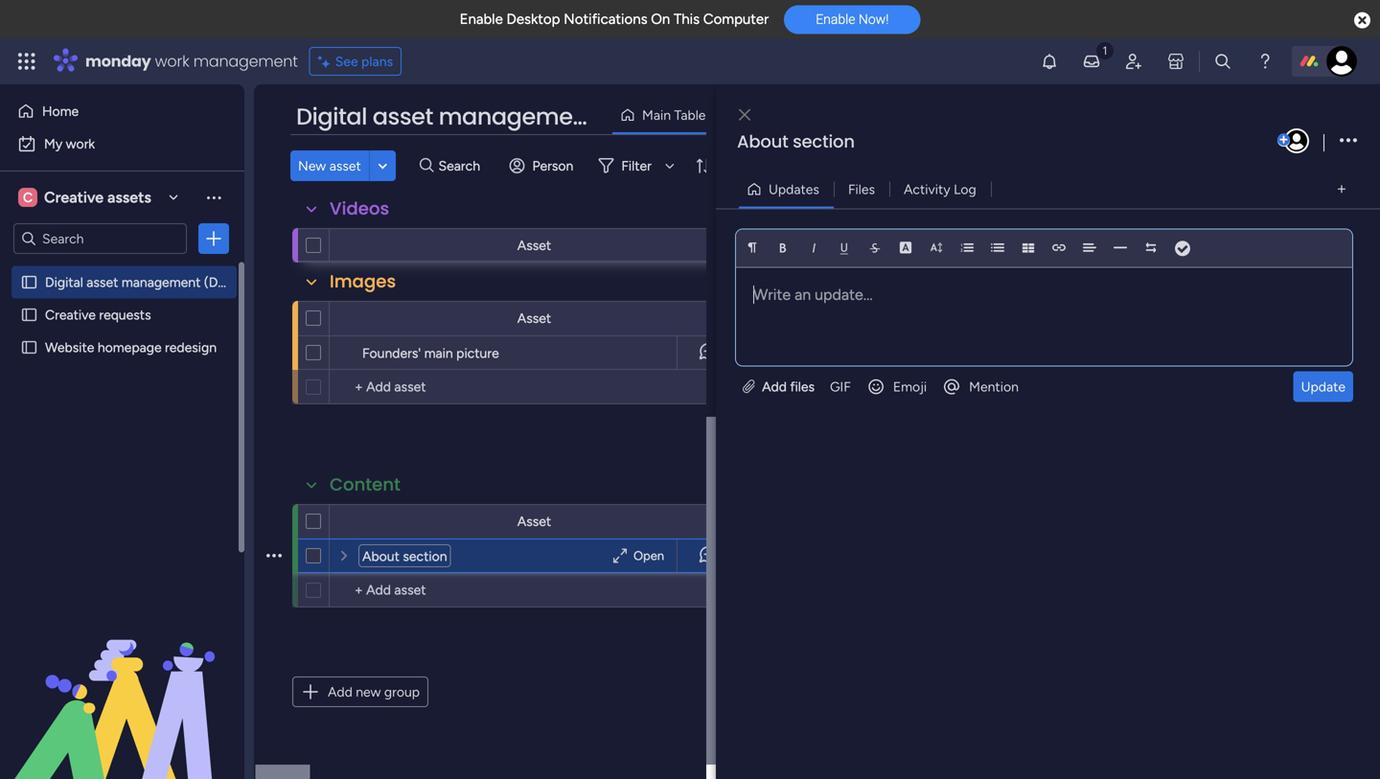 Task type: vqa. For each thing, say whether or not it's contained in the screenshot.
row group containing Done
no



Task type: describe. For each thing, give the bounding box(es) containing it.
person
[[532, 158, 573, 174]]

search everything image
[[1213, 52, 1232, 71]]

Content field
[[325, 472, 405, 497]]

now!
[[859, 11, 889, 27]]

1 + add asset text field from the top
[[339, 376, 671, 399]]

open
[[633, 548, 664, 564]]

dapulse addbtn image
[[1278, 134, 1290, 147]]

monday marketplace image
[[1166, 52, 1186, 71]]

update
[[1301, 379, 1346, 395]]

about section inside field
[[737, 129, 855, 154]]

emoji
[[893, 379, 927, 395]]

add for add new group
[[328, 684, 352, 700]]

underline image
[[838, 241, 851, 254]]

filter button
[[591, 150, 681, 181]]

angle down image
[[378, 159, 387, 173]]

italic image
[[807, 241, 820, 254]]

activity log
[[904, 181, 976, 197]]

activity
[[904, 181, 950, 197]]

digital asset management (dam) inside "field"
[[296, 101, 674, 133]]

creative for creative requests
[[45, 307, 96, 323]]

assets
[[107, 188, 151, 207]]

videos
[[330, 196, 389, 221]]

arrow down image
[[658, 154, 681, 177]]

filter
[[621, 158, 652, 174]]

website
[[45, 339, 94, 356]]

Images field
[[325, 269, 401, 294]]

updates button
[[739, 174, 834, 205]]

on
[[651, 11, 670, 28]]

gif button
[[822, 371, 859, 402]]

requests
[[99, 307, 151, 323]]

my
[[44, 136, 62, 152]]

1 vertical spatial about
[[362, 548, 400, 564]]

align image
[[1083, 241, 1096, 254]]

asset inside "button"
[[329, 158, 361, 174]]

home link
[[12, 96, 233, 127]]

creative requests
[[45, 307, 151, 323]]

images
[[330, 269, 396, 294]]

strikethrough image
[[868, 241, 882, 254]]

enable now!
[[816, 11, 889, 27]]

About section field
[[732, 129, 1274, 154]]

emoji button
[[859, 371, 935, 402]]

homepage
[[98, 339, 162, 356]]

creative for creative assets
[[44, 188, 104, 207]]

public board image for creative requests
[[20, 306, 38, 324]]

asset inside list box
[[87, 274, 118, 290]]

enable for enable now!
[[816, 11, 855, 27]]

add for add files
[[762, 379, 787, 395]]

table image
[[1022, 241, 1035, 254]]

computer
[[703, 11, 769, 28]]

new
[[356, 684, 381, 700]]

see plans button
[[309, 47, 402, 76]]

home
[[42, 103, 79, 119]]

c
[[23, 189, 33, 206]]

asset for videos
[[517, 237, 551, 253]]

section inside field
[[793, 129, 855, 154]]

Search in workspace field
[[40, 228, 160, 250]]

add files
[[759, 379, 815, 395]]

digital inside list box
[[45, 274, 83, 290]]

plans
[[361, 53, 393, 69]]

select product image
[[17, 52, 36, 71]]

format image
[[746, 241, 759, 254]]

main
[[642, 107, 671, 123]]

list box containing digital asset management (dam)
[[0, 262, 244, 622]]

main
[[424, 345, 453, 361]]

line image
[[1114, 241, 1127, 254]]

gif
[[830, 379, 851, 395]]

john smith image
[[1326, 46, 1357, 77]]

checklist image
[[1175, 242, 1190, 255]]

workspace image
[[18, 187, 37, 208]]

1 vertical spatial section
[[403, 548, 447, 564]]

work for my
[[66, 136, 95, 152]]

updates
[[769, 181, 819, 197]]

files
[[790, 379, 815, 395]]

creative assets
[[44, 188, 151, 207]]

home option
[[12, 96, 233, 127]]

website homepage redesign
[[45, 339, 217, 356]]

digital asset management (dam) inside list box
[[45, 274, 243, 290]]

1. numbers image
[[960, 241, 974, 254]]

activity log button
[[889, 174, 991, 205]]

text color image
[[899, 241, 912, 254]]

new asset button
[[290, 150, 369, 181]]

about inside field
[[737, 129, 788, 154]]

0 vertical spatial management
[[193, 50, 298, 72]]

files
[[848, 181, 875, 197]]

new asset
[[298, 158, 361, 174]]

&bull; bullets image
[[991, 241, 1004, 254]]

main table
[[642, 107, 706, 123]]

founders'
[[362, 345, 421, 361]]



Task type: locate. For each thing, give the bounding box(es) containing it.
0 vertical spatial digital
[[296, 101, 367, 133]]

2 horizontal spatial asset
[[373, 101, 433, 133]]

1 vertical spatial options image
[[266, 531, 282, 579]]

notifications image
[[1040, 52, 1059, 71]]

3 asset from the top
[[517, 513, 551, 530]]

1 vertical spatial asset
[[517, 310, 551, 326]]

digital asset management (dam) up search field
[[296, 101, 674, 133]]

see plans
[[335, 53, 393, 69]]

mention button
[[935, 371, 1026, 402]]

new
[[298, 158, 326, 174]]

dapulse close image
[[1354, 11, 1371, 31]]

add left new
[[328, 684, 352, 700]]

asset up creative requests at the top left of page
[[87, 274, 118, 290]]

workspace options image
[[204, 188, 223, 207]]

help image
[[1255, 52, 1275, 71]]

add right dapulse attachment icon
[[762, 379, 787, 395]]

add new group
[[328, 684, 420, 700]]

(dam) inside list box
[[204, 274, 243, 290]]

table
[[674, 107, 706, 123]]

0 vertical spatial asset
[[373, 101, 433, 133]]

public board image down public board icon
[[20, 306, 38, 324]]

workspace selection element
[[18, 186, 154, 209]]

monday work management
[[85, 50, 298, 72]]

1 horizontal spatial add
[[762, 379, 787, 395]]

section
[[793, 129, 855, 154], [403, 548, 447, 564]]

0 vertical spatial (dam)
[[601, 101, 674, 133]]

management inside "field"
[[439, 101, 595, 133]]

enable
[[460, 11, 503, 28], [816, 11, 855, 27]]

group
[[384, 684, 420, 700]]

bold image
[[776, 241, 790, 254]]

add new group button
[[292, 677, 428, 707]]

2 vertical spatial asset
[[87, 274, 118, 290]]

1 horizontal spatial options image
[[266, 531, 282, 579]]

creative inside list box
[[45, 307, 96, 323]]

0 vertical spatial public board image
[[20, 306, 38, 324]]

0 horizontal spatial digital asset management (dam)
[[45, 274, 243, 290]]

lottie animation element
[[0, 586, 244, 779]]

asset for content
[[517, 513, 551, 530]]

about
[[737, 129, 788, 154], [362, 548, 400, 564]]

enable now! button
[[784, 5, 920, 34]]

0 horizontal spatial section
[[403, 548, 447, 564]]

see
[[335, 53, 358, 69]]

work right my
[[66, 136, 95, 152]]

1 vertical spatial + add asset text field
[[339, 579, 671, 602]]

1 vertical spatial asset
[[329, 158, 361, 174]]

1 image
[[1096, 39, 1114, 61]]

2 asset from the top
[[517, 310, 551, 326]]

0 horizontal spatial (dam)
[[204, 274, 243, 290]]

this
[[674, 11, 700, 28]]

1 horizontal spatial about
[[737, 129, 788, 154]]

0 vertical spatial digital asset management (dam)
[[296, 101, 674, 133]]

enable left now!
[[816, 11, 855, 27]]

1 horizontal spatial enable
[[816, 11, 855, 27]]

0 vertical spatial asset
[[517, 237, 551, 253]]

asset
[[373, 101, 433, 133], [329, 158, 361, 174], [87, 274, 118, 290]]

about section down content field
[[362, 548, 447, 564]]

about section up updates
[[737, 129, 855, 154]]

0 horizontal spatial options image
[[204, 229, 223, 248]]

founders' main picture
[[362, 345, 499, 361]]

update button
[[1293, 371, 1353, 402]]

0 horizontal spatial asset
[[87, 274, 118, 290]]

management
[[193, 50, 298, 72], [439, 101, 595, 133], [122, 274, 201, 290]]

2 public board image from the top
[[20, 338, 38, 357]]

0 horizontal spatial enable
[[460, 11, 503, 28]]

enable desktop notifications on this computer
[[460, 11, 769, 28]]

1 vertical spatial creative
[[45, 307, 96, 323]]

asset
[[517, 237, 551, 253], [517, 310, 551, 326], [517, 513, 551, 530]]

(dam) up redesign
[[204, 274, 243, 290]]

digital inside digital asset management (dam) "field"
[[296, 101, 367, 133]]

rtl ltr image
[[1144, 241, 1158, 254]]

0 horizontal spatial about section
[[362, 548, 447, 564]]

monday
[[85, 50, 151, 72]]

redesign
[[165, 339, 217, 356]]

creative inside workspace selection element
[[44, 188, 104, 207]]

main table button
[[612, 100, 720, 130]]

0 vertical spatial section
[[793, 129, 855, 154]]

list box
[[0, 262, 244, 622]]

work inside option
[[66, 136, 95, 152]]

notifications
[[564, 11, 647, 28]]

option
[[0, 265, 244, 269]]

person button
[[502, 150, 585, 181]]

work
[[155, 50, 189, 72], [66, 136, 95, 152]]

creative up website
[[45, 307, 96, 323]]

2 vertical spatial asset
[[517, 513, 551, 530]]

1 horizontal spatial (dam)
[[601, 101, 674, 133]]

1 vertical spatial (dam)
[[204, 274, 243, 290]]

1 vertical spatial public board image
[[20, 338, 38, 357]]

about down content field
[[362, 548, 400, 564]]

0 vertical spatial + add asset text field
[[339, 376, 671, 399]]

digital asset management (dam) up requests
[[45, 274, 243, 290]]

lottie animation image
[[0, 586, 244, 779]]

2 vertical spatial management
[[122, 274, 201, 290]]

0 horizontal spatial work
[[66, 136, 95, 152]]

work for monday
[[155, 50, 189, 72]]

creative right c
[[44, 188, 104, 207]]

picture
[[456, 345, 499, 361]]

options image
[[1340, 128, 1357, 154]]

update feed image
[[1082, 52, 1101, 71]]

my work link
[[12, 128, 233, 159]]

1 horizontal spatial about section
[[737, 129, 855, 154]]

mention
[[969, 379, 1019, 395]]

1 vertical spatial work
[[66, 136, 95, 152]]

1 horizontal spatial section
[[793, 129, 855, 154]]

add
[[762, 379, 787, 395], [328, 684, 352, 700]]

digital right public board icon
[[45, 274, 83, 290]]

section up updates
[[793, 129, 855, 154]]

asset for images
[[517, 310, 551, 326]]

enable left desktop
[[460, 11, 503, 28]]

content
[[330, 472, 401, 497]]

0 vertical spatial add
[[762, 379, 787, 395]]

enable for enable desktop notifications on this computer
[[460, 11, 503, 28]]

2 enable from the left
[[816, 11, 855, 27]]

public board image
[[20, 306, 38, 324], [20, 338, 38, 357]]

my work option
[[12, 128, 233, 159]]

add view image
[[1338, 182, 1346, 196]]

link image
[[1052, 241, 1066, 254]]

0 vertical spatial about section
[[737, 129, 855, 154]]

add inside button
[[328, 684, 352, 700]]

john smith image
[[1284, 128, 1309, 153]]

(dam) inside "field"
[[601, 101, 674, 133]]

dapulse attachment image
[[743, 379, 755, 395]]

about section
[[737, 129, 855, 154], [362, 548, 447, 564]]

files button
[[834, 174, 889, 205]]

size image
[[930, 241, 943, 254]]

(dam) up filter
[[601, 101, 674, 133]]

section down content field
[[403, 548, 447, 564]]

1 horizontal spatial work
[[155, 50, 189, 72]]

digital up new asset "button"
[[296, 101, 367, 133]]

0 vertical spatial about
[[737, 129, 788, 154]]

1 public board image from the top
[[20, 306, 38, 324]]

digital
[[296, 101, 367, 133], [45, 274, 83, 290]]

close image
[[739, 108, 750, 122]]

Search field
[[434, 152, 491, 179]]

invite members image
[[1124, 52, 1143, 71]]

0 vertical spatial creative
[[44, 188, 104, 207]]

0 vertical spatial options image
[[204, 229, 223, 248]]

1 enable from the left
[[460, 11, 503, 28]]

1 vertical spatial digital
[[45, 274, 83, 290]]

open button
[[608, 544, 669, 567]]

Videos field
[[325, 196, 394, 221]]

about down close image
[[737, 129, 788, 154]]

1 vertical spatial management
[[439, 101, 595, 133]]

1 horizontal spatial digital
[[296, 101, 367, 133]]

enable inside "button"
[[816, 11, 855, 27]]

digital asset management (dam)
[[296, 101, 674, 133], [45, 274, 243, 290]]

desktop
[[507, 11, 560, 28]]

asset inside "field"
[[373, 101, 433, 133]]

my work
[[44, 136, 95, 152]]

0 vertical spatial work
[[155, 50, 189, 72]]

(dam)
[[601, 101, 674, 133], [204, 274, 243, 290]]

0 horizontal spatial digital
[[45, 274, 83, 290]]

public board image
[[20, 273, 38, 291]]

1 vertical spatial add
[[328, 684, 352, 700]]

1 horizontal spatial digital asset management (dam)
[[296, 101, 674, 133]]

log
[[954, 181, 976, 197]]

public board image for website homepage redesign
[[20, 338, 38, 357]]

0 horizontal spatial add
[[328, 684, 352, 700]]

v2 search image
[[420, 155, 434, 177]]

options image
[[204, 229, 223, 248], [266, 531, 282, 579]]

sort board by any column image
[[687, 156, 718, 175]]

1 vertical spatial digital asset management (dam)
[[45, 274, 243, 290]]

asset right new
[[329, 158, 361, 174]]

work right "monday"
[[155, 50, 189, 72]]

1 vertical spatial about section
[[362, 548, 447, 564]]

+ Add asset text field
[[339, 376, 671, 399], [339, 579, 671, 602]]

0 horizontal spatial about
[[362, 548, 400, 564]]

creative
[[44, 188, 104, 207], [45, 307, 96, 323]]

public board image left website
[[20, 338, 38, 357]]

2 + add asset text field from the top
[[339, 579, 671, 602]]

1 horizontal spatial asset
[[329, 158, 361, 174]]

Digital asset management (DAM) field
[[291, 101, 674, 133]]

management inside list box
[[122, 274, 201, 290]]

asset up the angle down icon
[[373, 101, 433, 133]]

1 asset from the top
[[517, 237, 551, 253]]



